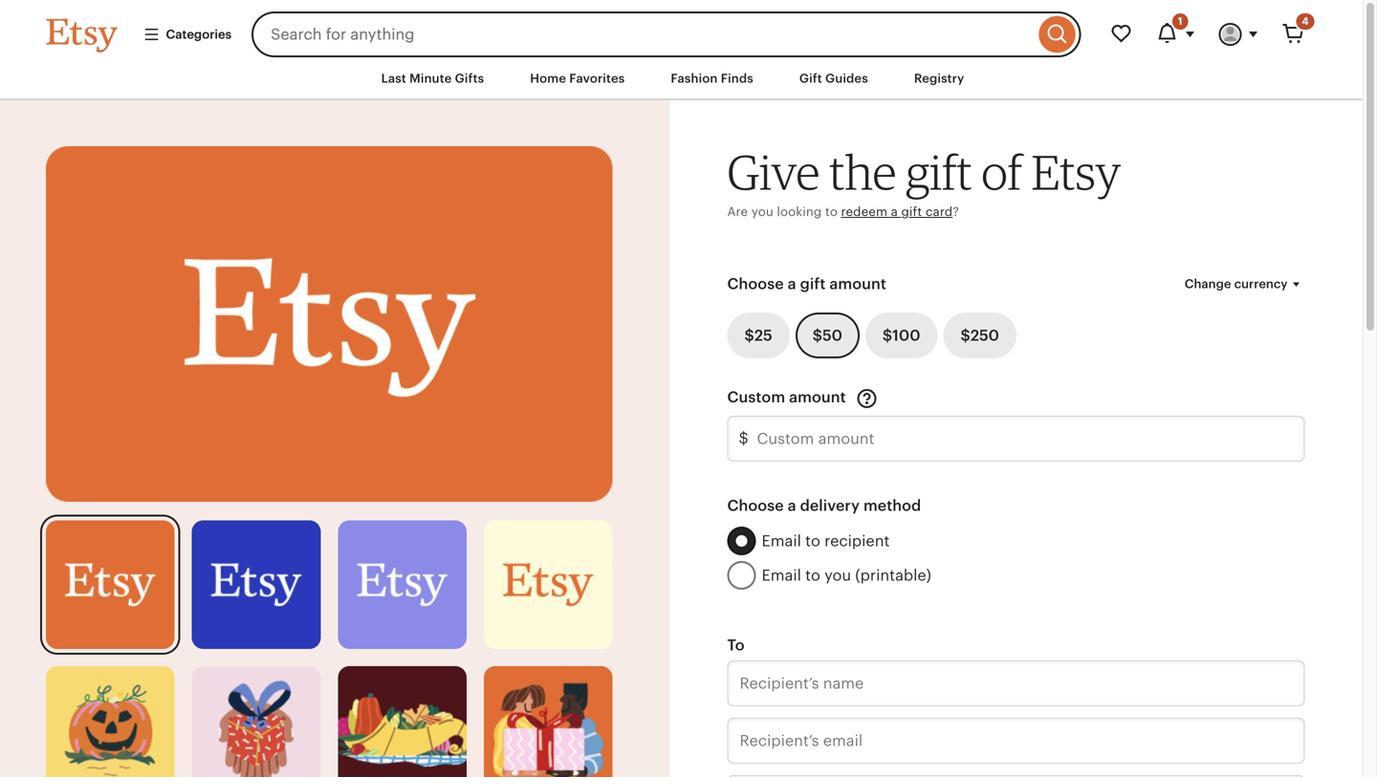 Task type: describe. For each thing, give the bounding box(es) containing it.
the
[[830, 143, 897, 201]]

give the gift of etsy are you looking to redeem a gift card ?
[[728, 143, 1121, 219]]

gift for of
[[906, 143, 973, 201]]

choose for choose a gift amount
[[728, 276, 784, 293]]

a for choose a gift amount
[[788, 276, 797, 293]]

home favorites link
[[516, 61, 639, 96]]

1 vertical spatial gift
[[902, 205, 923, 219]]

illustration of an orange pumpkin with a carved face on a bed of green with a yellow background and a small etsy logo in the top left corner in black font image
[[46, 667, 175, 778]]

etsy logo with white font on a cream background image
[[484, 521, 613, 650]]

are
[[728, 205, 748, 219]]

you inside the give the gift of etsy are you looking to redeem a gift card ?
[[752, 205, 774, 219]]

last minute gifts
[[381, 71, 484, 86]]

finds
[[721, 71, 754, 86]]

to for recipient
[[806, 533, 821, 550]]

change currency
[[1185, 277, 1288, 291]]

categories
[[166, 27, 232, 42]]

1 button
[[1145, 11, 1208, 57]]

Search for anything text field
[[252, 11, 1035, 57]]

categories button
[[129, 17, 246, 52]]

to for you
[[806, 567, 821, 584]]

Custom amount number field
[[728, 416, 1305, 462]]

Recipient's email email field
[[728, 719, 1305, 765]]

choose for choose a delivery method
[[728, 498, 784, 515]]

menu bar containing last minute gifts
[[12, 57, 1351, 101]]

currency
[[1235, 277, 1288, 291]]

last
[[381, 71, 407, 86]]

4
[[1303, 15, 1309, 27]]

?
[[953, 205, 960, 219]]

registry
[[914, 71, 965, 86]]

give
[[728, 143, 820, 201]]

0 vertical spatial amount
[[830, 276, 887, 293]]

delivery
[[800, 498, 860, 515]]

(printable)
[[856, 567, 932, 584]]

none search field inside categories banner
[[252, 11, 1082, 57]]

1 vertical spatial amount
[[789, 389, 846, 406]]

categories banner
[[12, 0, 1351, 57]]

gift guides
[[800, 71, 869, 86]]

card
[[926, 205, 953, 219]]

email for email to you (printable)
[[762, 567, 802, 584]]

$25
[[745, 327, 773, 345]]



Task type: locate. For each thing, give the bounding box(es) containing it.
1 vertical spatial choose
[[728, 498, 784, 515]]

of
[[982, 143, 1022, 201]]

gift
[[800, 71, 823, 86]]

0 vertical spatial choose
[[728, 276, 784, 293]]

0 vertical spatial to
[[826, 205, 838, 219]]

None search field
[[252, 11, 1082, 57]]

email to you (printable)
[[762, 567, 932, 584]]

etsy logo with white font on a blue background image
[[192, 521, 321, 650]]

email down choose a delivery method
[[762, 533, 802, 550]]

1 vertical spatial to
[[806, 533, 821, 550]]

2 vertical spatial gift
[[800, 276, 826, 293]]

custom amount
[[728, 389, 850, 406]]

redeem
[[842, 205, 888, 219]]

registry link
[[900, 61, 979, 96]]

2 etsy logo with white font on an orange background image from the top
[[46, 521, 175, 650]]

1 vertical spatial a
[[788, 276, 797, 293]]

gifts
[[455, 71, 484, 86]]

Recipient's name text field
[[728, 661, 1305, 707]]

0 vertical spatial etsy logo with white font on an orange background image
[[46, 147, 613, 502]]

$100
[[883, 327, 921, 345]]

a left delivery
[[788, 498, 797, 515]]

1 email from the top
[[762, 533, 802, 550]]

2 email from the top
[[762, 567, 802, 584]]

2 vertical spatial a
[[788, 498, 797, 515]]

email to recipient
[[762, 533, 890, 550]]

gift left card
[[902, 205, 923, 219]]

looking
[[777, 205, 822, 219]]

1 vertical spatial etsy logo with white font on an orange background image
[[46, 521, 175, 650]]

to
[[826, 205, 838, 219], [806, 533, 821, 550], [806, 567, 821, 584]]

choose up $25
[[728, 276, 784, 293]]

method
[[864, 498, 922, 515]]

email down email to recipient
[[762, 567, 802, 584]]

choose a delivery method
[[728, 498, 922, 515]]

last minute gifts link
[[367, 61, 499, 96]]

home
[[530, 71, 566, 86]]

you right the are at right top
[[752, 205, 774, 219]]

0 vertical spatial gift
[[906, 143, 973, 201]]

0 vertical spatial email
[[762, 533, 802, 550]]

to down email to recipient
[[806, 567, 821, 584]]

1
[[1179, 15, 1183, 27]]

a right redeem
[[891, 205, 898, 219]]

amount up "$50"
[[830, 276, 887, 293]]

2 vertical spatial to
[[806, 567, 821, 584]]

a inside the give the gift of etsy are you looking to redeem a gift card ?
[[891, 205, 898, 219]]

you
[[752, 205, 774, 219], [825, 567, 852, 584]]

redeem a gift card link
[[842, 205, 953, 219]]

choose left delivery
[[728, 498, 784, 515]]

home favorites
[[530, 71, 625, 86]]

fashion
[[671, 71, 718, 86]]

minute
[[410, 71, 452, 86]]

change
[[1185, 277, 1232, 291]]

email
[[762, 533, 802, 550], [762, 567, 802, 584]]

favorites
[[570, 71, 625, 86]]

gift up card
[[906, 143, 973, 201]]

illustration of two people holding a large pink gift box with white zig zag stripes and a red and pink ribbon, on an orange background with a small etsy logo in white font in the top left corner image
[[484, 667, 613, 778]]

to inside the give the gift of etsy are you looking to redeem a gift card ?
[[826, 205, 838, 219]]

etsy logo with white font on an orange background image
[[46, 147, 613, 502], [46, 521, 175, 650]]

0 vertical spatial you
[[752, 205, 774, 219]]

email for email to recipient
[[762, 533, 802, 550]]

to right looking
[[826, 205, 838, 219]]

amount right "custom"
[[789, 389, 846, 406]]

0 horizontal spatial you
[[752, 205, 774, 219]]

1 etsy logo with white font on an orange background image from the top
[[46, 147, 613, 502]]

a
[[891, 205, 898, 219], [788, 276, 797, 293], [788, 498, 797, 515]]

guides
[[826, 71, 869, 86]]

a down looking
[[788, 276, 797, 293]]

to
[[728, 637, 745, 655]]

choose
[[728, 276, 784, 293], [728, 498, 784, 515]]

etsy logo with orange font on a lavender background image
[[338, 521, 467, 650]]

a for choose a delivery method
[[788, 498, 797, 515]]

2 choose from the top
[[728, 498, 784, 515]]

illustration of two open hands holding a small box wrapped in a red paper with white confetti design on a light pink background with and small etsy logo in the top left corner in black font image
[[192, 667, 321, 778]]

change currency button
[[1171, 267, 1320, 301]]

gift
[[906, 143, 973, 201], [902, 205, 923, 219], [800, 276, 826, 293]]

fashion finds link
[[657, 61, 768, 96]]

gift for amount
[[800, 276, 826, 293]]

gift guides link
[[785, 61, 883, 96]]

illustration of a yellow cornucopia sitting on a white tablecloth with turquoise checkers and overfilling with an orange gourd, yellow corn, pink grapes, as well as seasonal foliage floating behind. the background is burgundy with a small etsy logo in white font in the top left corner. image
[[338, 667, 467, 778]]

you down email to recipient
[[825, 567, 852, 584]]

recipient
[[825, 533, 890, 550]]

etsy
[[1032, 143, 1121, 201]]

menu bar
[[12, 57, 1351, 101]]

4 link
[[1271, 11, 1317, 57]]

$50
[[813, 327, 843, 345]]

to down choose a delivery method
[[806, 533, 821, 550]]

1 vertical spatial email
[[762, 567, 802, 584]]

amount
[[830, 276, 887, 293], [789, 389, 846, 406]]

1 horizontal spatial you
[[825, 567, 852, 584]]

1 vertical spatial you
[[825, 567, 852, 584]]

choose a gift amount
[[728, 276, 887, 293]]

fashion finds
[[671, 71, 754, 86]]

$250
[[961, 327, 1000, 345]]

gift up "$50"
[[800, 276, 826, 293]]

1 choose from the top
[[728, 276, 784, 293]]

0 vertical spatial a
[[891, 205, 898, 219]]

custom
[[728, 389, 786, 406]]



Task type: vqa. For each thing, say whether or not it's contained in the screenshot.
top a
yes



